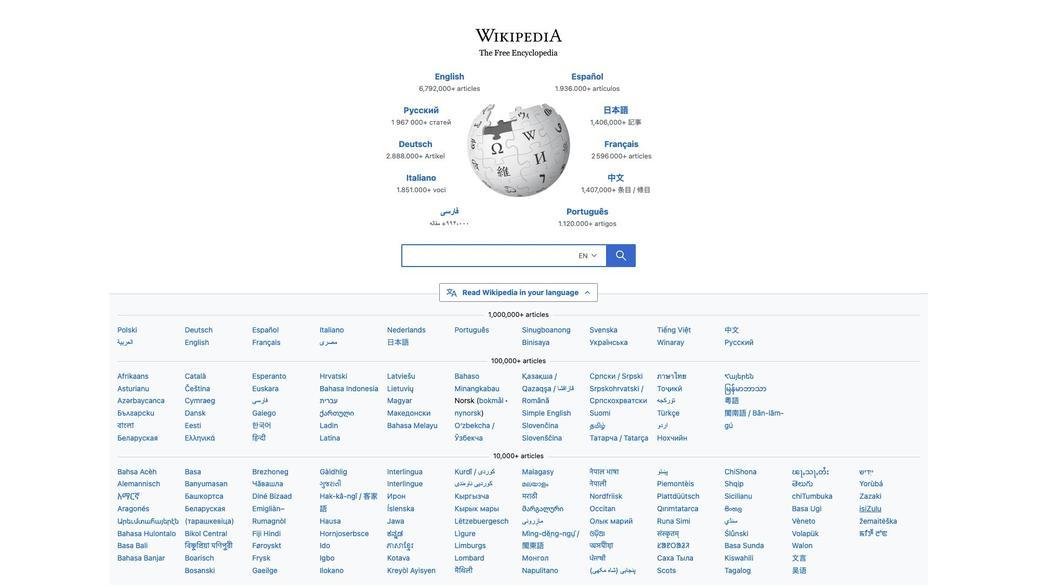 Task type: vqa. For each thing, say whether or not it's contained in the screenshot.
Other projects ELEMENT
no



Task type: describe. For each thing, give the bounding box(es) containing it.
top languages element
[[375, 70, 662, 239]]



Task type: locate. For each thing, give the bounding box(es) containing it.
all languages element
[[7, 283, 1030, 585]]

None search field
[[378, 241, 659, 273], [402, 244, 606, 267], [378, 241, 659, 273], [402, 244, 606, 267]]



